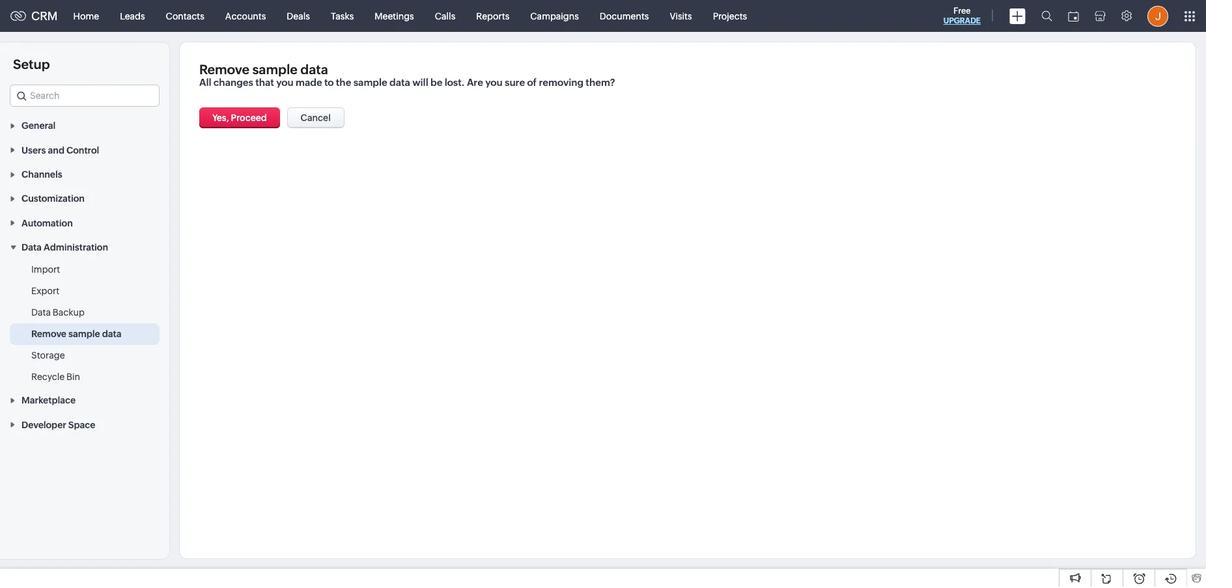 Task type: describe. For each thing, give the bounding box(es) containing it.
changes
[[213, 77, 253, 88]]

sure
[[505, 77, 525, 88]]

data backup
[[31, 307, 85, 318]]

contacts
[[166, 11, 204, 21]]

profile image
[[1147, 6, 1168, 26]]

Search text field
[[10, 85, 159, 106]]

remove sample data link
[[31, 328, 121, 341]]

sample for remove sample data all changes that you made to the sample data will be lost. are you sure of removing them?
[[252, 62, 298, 77]]

channels button
[[0, 162, 169, 186]]

storage link
[[31, 349, 65, 362]]

2 you from the left
[[485, 77, 503, 88]]

campaigns link
[[520, 0, 589, 32]]

campaigns
[[530, 11, 579, 21]]

administration
[[44, 242, 108, 253]]

meetings link
[[364, 0, 424, 32]]

search image
[[1041, 10, 1052, 21]]

automation button
[[0, 211, 169, 235]]

accounts
[[225, 11, 266, 21]]

crm
[[31, 9, 58, 23]]

visits
[[670, 11, 692, 21]]

marketplace
[[21, 396, 76, 406]]

leads
[[120, 11, 145, 21]]

of
[[527, 77, 537, 88]]

setup
[[13, 57, 50, 72]]

control
[[66, 145, 99, 155]]

channels
[[21, 169, 62, 180]]

upgrade
[[944, 16, 981, 25]]

backup
[[53, 307, 85, 318]]

space
[[68, 420, 95, 430]]

general button
[[0, 113, 169, 138]]

home link
[[63, 0, 109, 32]]

1 you from the left
[[276, 77, 294, 88]]

developer
[[21, 420, 66, 430]]

tasks link
[[320, 0, 364, 32]]

projects link
[[702, 0, 758, 32]]

developer space
[[21, 420, 95, 430]]

data administration button
[[0, 235, 169, 259]]

search element
[[1034, 0, 1060, 32]]

bin
[[66, 372, 80, 382]]

2 horizontal spatial sample
[[353, 77, 387, 88]]

data for remove sample data all changes that you made to the sample data will be lost. are you sure of removing them?
[[300, 62, 328, 77]]

data backup link
[[31, 306, 85, 319]]

reports link
[[466, 0, 520, 32]]

import link
[[31, 263, 60, 276]]

customization button
[[0, 186, 169, 211]]

contacts link
[[155, 0, 215, 32]]

data for remove sample data
[[102, 329, 121, 339]]

recycle bin link
[[31, 371, 80, 384]]

users and control
[[21, 145, 99, 155]]

to
[[324, 77, 334, 88]]

meetings
[[375, 11, 414, 21]]

calls link
[[424, 0, 466, 32]]

create menu image
[[1009, 8, 1026, 24]]



Task type: vqa. For each thing, say whether or not it's contained in the screenshot.
Control
yes



Task type: locate. For each thing, give the bounding box(es) containing it.
users and control button
[[0, 138, 169, 162]]

you right that on the top left of the page
[[276, 77, 294, 88]]

deals link
[[276, 0, 320, 32]]

1 horizontal spatial data
[[300, 62, 328, 77]]

0 vertical spatial remove
[[199, 62, 249, 77]]

you
[[276, 77, 294, 88], [485, 77, 503, 88]]

remove
[[199, 62, 249, 77], [31, 329, 66, 339]]

1 vertical spatial data
[[31, 307, 51, 318]]

tasks
[[331, 11, 354, 21]]

all
[[199, 77, 211, 88]]

export
[[31, 286, 59, 296]]

0 vertical spatial data
[[21, 242, 42, 253]]

data for data backup
[[31, 307, 51, 318]]

None field
[[10, 85, 160, 107]]

crm link
[[10, 9, 58, 23]]

1 vertical spatial remove
[[31, 329, 66, 339]]

sample right "the"
[[353, 77, 387, 88]]

reports
[[476, 11, 509, 21]]

home
[[73, 11, 99, 21]]

create menu element
[[1002, 0, 1034, 32]]

remove sample data all changes that you made to the sample data will be lost. are you sure of removing them?
[[199, 62, 615, 88]]

recycle bin
[[31, 372, 80, 382]]

sample inside remove sample data 'link'
[[68, 329, 100, 339]]

remove inside remove sample data all changes that you made to the sample data will be lost. are you sure of removing them?
[[199, 62, 249, 77]]

data
[[300, 62, 328, 77], [389, 77, 410, 88], [102, 329, 121, 339]]

that
[[255, 77, 274, 88]]

projects
[[713, 11, 747, 21]]

the
[[336, 77, 351, 88]]

data inside remove sample data 'link'
[[102, 329, 121, 339]]

sample for remove sample data
[[68, 329, 100, 339]]

sample left 'to'
[[252, 62, 298, 77]]

developer space button
[[0, 412, 169, 437]]

deals
[[287, 11, 310, 21]]

be
[[430, 77, 442, 88]]

sample
[[252, 62, 298, 77], [353, 77, 387, 88], [68, 329, 100, 339]]

calls
[[435, 11, 455, 21]]

0 horizontal spatial remove
[[31, 329, 66, 339]]

documents link
[[589, 0, 659, 32]]

data for data administration
[[21, 242, 42, 253]]

sample down backup
[[68, 329, 100, 339]]

0 horizontal spatial you
[[276, 77, 294, 88]]

storage
[[31, 350, 65, 361]]

automation
[[21, 218, 73, 228]]

remove up storage
[[31, 329, 66, 339]]

you right are on the top left of page
[[485, 77, 503, 88]]

customization
[[21, 194, 85, 204]]

data administration
[[21, 242, 108, 253]]

export link
[[31, 285, 59, 298]]

data
[[21, 242, 42, 253], [31, 307, 51, 318]]

remove left that on the top left of the page
[[199, 62, 249, 77]]

2 horizontal spatial data
[[389, 77, 410, 88]]

marketplace button
[[0, 388, 169, 412]]

profile element
[[1140, 0, 1176, 32]]

removing
[[539, 77, 584, 88]]

remove inside 'link'
[[31, 329, 66, 339]]

data down export
[[31, 307, 51, 318]]

and
[[48, 145, 64, 155]]

None button
[[199, 107, 280, 128], [287, 107, 344, 128], [199, 107, 280, 128], [287, 107, 344, 128]]

remove for remove sample data
[[31, 329, 66, 339]]

remove for remove sample data all changes that you made to the sample data will be lost. are you sure of removing them?
[[199, 62, 249, 77]]

general
[[21, 121, 56, 131]]

users
[[21, 145, 46, 155]]

0 horizontal spatial data
[[102, 329, 121, 339]]

accounts link
[[215, 0, 276, 32]]

are
[[467, 77, 483, 88]]

free
[[954, 6, 971, 16]]

lost.
[[445, 77, 465, 88]]

calendar image
[[1068, 11, 1079, 21]]

visits link
[[659, 0, 702, 32]]

remove sample data
[[31, 329, 121, 339]]

1 horizontal spatial you
[[485, 77, 503, 88]]

1 horizontal spatial sample
[[252, 62, 298, 77]]

will
[[412, 77, 428, 88]]

documents
[[600, 11, 649, 21]]

leads link
[[109, 0, 155, 32]]

data inside data backup link
[[31, 307, 51, 318]]

0 horizontal spatial sample
[[68, 329, 100, 339]]

data inside data administration dropdown button
[[21, 242, 42, 253]]

import
[[31, 264, 60, 275]]

1 horizontal spatial remove
[[199, 62, 249, 77]]

made
[[296, 77, 322, 88]]

recycle
[[31, 372, 65, 382]]

data up import
[[21, 242, 42, 253]]

them?
[[586, 77, 615, 88]]

free upgrade
[[944, 6, 981, 25]]

data administration region
[[0, 259, 169, 388]]



